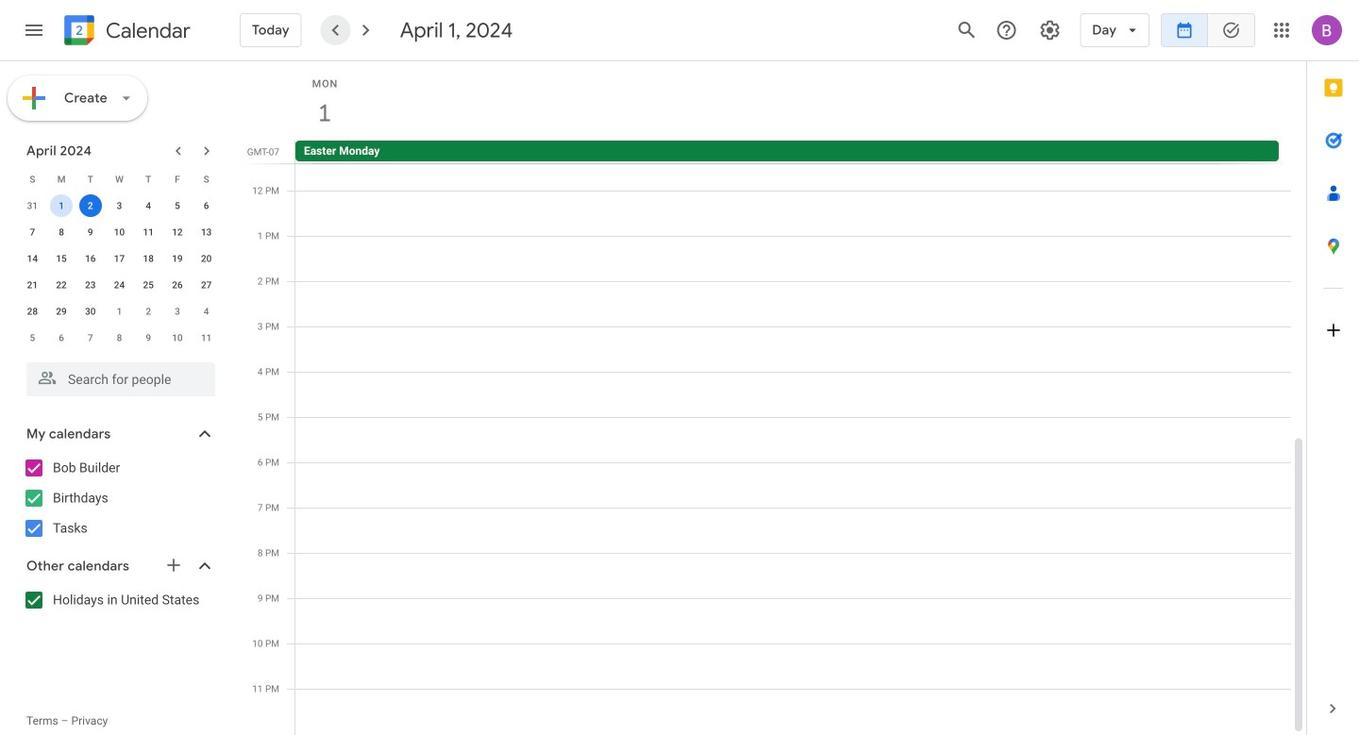Task type: vqa. For each thing, say whether or not it's contained in the screenshot.
9 element
yes



Task type: describe. For each thing, give the bounding box(es) containing it.
heading inside calendar element
[[102, 19, 191, 42]]

may 6 element
[[50, 327, 73, 349]]

30 element
[[79, 300, 102, 323]]

1 cell from the left
[[47, 193, 76, 219]]

19 element
[[166, 247, 189, 270]]

Search for people text field
[[38, 362, 204, 396]]

march 31 element
[[21, 194, 44, 217]]

2, today element
[[79, 194, 102, 217]]

may 7 element
[[79, 327, 102, 349]]

22 element
[[50, 274, 73, 296]]

may 8 element
[[108, 327, 131, 349]]

add other calendars image
[[164, 556, 183, 575]]

29 element
[[50, 300, 73, 323]]

21 element
[[21, 274, 44, 296]]

monday, april 1 element
[[303, 92, 346, 135]]

may 1 element
[[108, 300, 131, 323]]

4 element
[[137, 194, 160, 217]]

8 element
[[50, 221, 73, 244]]

15 element
[[50, 247, 73, 270]]

5 element
[[166, 194, 189, 217]]

may 2 element
[[137, 300, 160, 323]]

may 4 element
[[195, 300, 218, 323]]



Task type: locate. For each thing, give the bounding box(es) containing it.
cell up 9 element
[[76, 193, 105, 219]]

cell
[[47, 193, 76, 219], [76, 193, 105, 219]]

calendar element
[[60, 11, 191, 53]]

3 element
[[108, 194, 131, 217]]

23 element
[[79, 274, 102, 296]]

24 element
[[108, 274, 131, 296]]

may 11 element
[[195, 327, 218, 349]]

row group
[[18, 193, 221, 351]]

18 element
[[137, 247, 160, 270]]

april 2024 grid
[[18, 166, 221, 351]]

None search field
[[0, 355, 234, 396]]

11 element
[[137, 221, 160, 244]]

25 element
[[137, 274, 160, 296]]

1 element
[[50, 194, 73, 217]]

settings menu image
[[1039, 19, 1061, 42]]

6 element
[[195, 194, 218, 217]]

heading
[[102, 19, 191, 42]]

cell up 8 element
[[47, 193, 76, 219]]

row
[[287, 141, 1306, 163], [18, 166, 221, 193], [18, 193, 221, 219], [18, 219, 221, 245], [18, 245, 221, 272], [18, 272, 221, 298], [18, 298, 221, 325], [18, 325, 221, 351]]

10 element
[[108, 221, 131, 244]]

2 cell from the left
[[76, 193, 105, 219]]

may 5 element
[[21, 327, 44, 349]]

grid
[[242, 61, 1306, 735]]

28 element
[[21, 300, 44, 323]]

my calendars list
[[4, 453, 234, 544]]

main drawer image
[[23, 19, 45, 42]]

tab list
[[1307, 61, 1359, 682]]

27 element
[[195, 274, 218, 296]]

9 element
[[79, 221, 102, 244]]

7 element
[[21, 221, 44, 244]]

may 10 element
[[166, 327, 189, 349]]

14 element
[[21, 247, 44, 270]]

13 element
[[195, 221, 218, 244]]

may 3 element
[[166, 300, 189, 323]]

20 element
[[195, 247, 218, 270]]

17 element
[[108, 247, 131, 270]]

16 element
[[79, 247, 102, 270]]

12 element
[[166, 221, 189, 244]]

may 9 element
[[137, 327, 160, 349]]

26 element
[[166, 274, 189, 296]]



